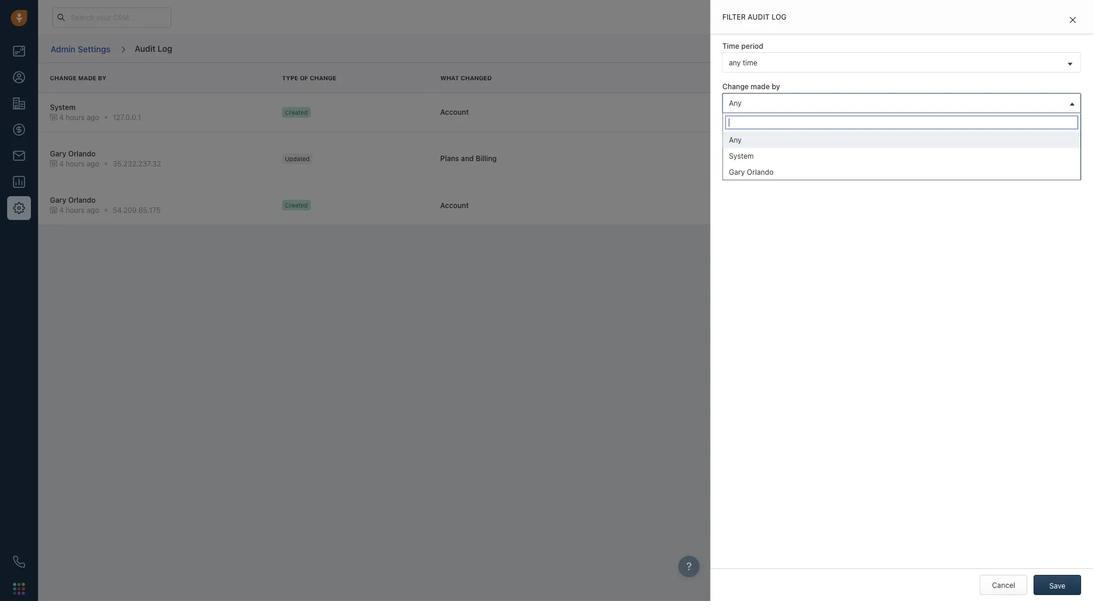 Task type: describe. For each thing, give the bounding box(es) containing it.
changed
[[742, 123, 772, 131]]

type
[[282, 74, 298, 81]]

orlandogary85@gmail.com
[[959, 105, 1049, 114]]

trial
[[784, 13, 796, 21]]

plans
[[440, 154, 459, 163]]

100
[[879, 142, 892, 150]]

made
[[751, 82, 770, 91]]

filter audit log
[[722, 13, 787, 21]]

admin settings link
[[50, 40, 111, 58]]

any for any dropdown button
[[729, 99, 742, 107]]

made
[[78, 74, 96, 81]]

added total number of users 100
[[782, 142, 892, 150]]

updated
[[285, 155, 310, 162]]

and
[[461, 154, 474, 163]]

gary orlando for account
[[50, 196, 96, 204]]

gary orlando inside option
[[729, 168, 774, 176]]

what changed
[[722, 123, 772, 131]]

Search your CRM... text field
[[52, 7, 171, 28]]

by
[[772, 82, 780, 91]]

cancel button
[[980, 575, 1027, 595]]

save button
[[1034, 575, 1081, 595]]

35.232.237.32
[[113, 160, 161, 168]]

gary orlando for plans and billing
[[50, 149, 96, 158]]

time
[[743, 58, 757, 67]]

billing
[[476, 154, 497, 163]]

time period
[[722, 42, 763, 50]]

for
[[948, 105, 957, 114]]

hours for 127.0.0.1
[[66, 113, 85, 121]]

of
[[300, 74, 308, 81]]

in
[[815, 13, 821, 21]]

number
[[823, 142, 848, 150]]

period
[[741, 42, 763, 50]]

hours for 54.209.65.175
[[66, 206, 85, 214]]

4 hours ago for 54.209.65.175
[[59, 206, 99, 214]]

by
[[98, 74, 106, 81]]

phone element
[[7, 550, 31, 574]]

any time link
[[723, 53, 1080, 72]]

54.209.65.175
[[113, 206, 161, 214]]

of
[[850, 142, 857, 150]]

4 hours ago for 127.0.0.1
[[59, 113, 99, 121]]

any option
[[723, 132, 1081, 148]]

account for 54.209.65.175
[[440, 201, 469, 209]]

system option
[[723, 148, 1081, 164]]

admin
[[51, 44, 75, 54]]

plan,
[[929, 105, 946, 114]]

phone image
[[13, 556, 25, 568]]

cancel
[[992, 581, 1015, 589]]

created left an
[[782, 105, 808, 114]]

sales
[[873, 105, 891, 114]]

plans and billing
[[440, 154, 497, 163]]

gary for plans and billing
[[50, 149, 66, 158]]

any button
[[722, 93, 1081, 113]]

what for what changed
[[722, 123, 741, 131]]



Task type: locate. For each thing, give the bounding box(es) containing it.
ago left 35.232.237.32
[[87, 160, 99, 168]]

orlando for plans and billing
[[68, 149, 96, 158]]

1 horizontal spatial log
[[772, 13, 787, 21]]

0 vertical spatial gary
[[50, 149, 66, 158]]

filter
[[722, 13, 746, 21], [1054, 45, 1071, 53]]

2 vertical spatial hours
[[66, 206, 85, 214]]

0 vertical spatial 4
[[59, 113, 64, 121]]

gary orlando option
[[723, 164, 1081, 180]]

account down the plans at left top
[[440, 201, 469, 209]]

any inside any dropdown button
[[729, 99, 742, 107]]

account
[[820, 105, 848, 114]]

dialog
[[711, 0, 1093, 601]]

1 vertical spatial audit
[[135, 43, 156, 53]]

account down what changed on the top of page
[[440, 108, 469, 116]]

4 hours ago
[[59, 113, 99, 121], [59, 160, 99, 168], [59, 206, 99, 214]]

1 vertical spatial 4 hours ago
[[59, 160, 99, 168]]

type of change
[[282, 74, 336, 81]]

2 hours from the top
[[66, 160, 85, 168]]

0 horizontal spatial audit
[[135, 43, 156, 53]]

4 for 54.209.65.175
[[59, 206, 64, 214]]

1 vertical spatial account
[[440, 201, 469, 209]]

account
[[440, 108, 469, 116], [440, 201, 469, 209]]

0 horizontal spatial filter
[[722, 13, 746, 21]]

filter for filter
[[1054, 45, 1071, 53]]

system down change made by
[[50, 103, 76, 111]]

1 vertical spatial gary
[[729, 168, 745, 176]]

0 vertical spatial what
[[440, 74, 459, 81]]

gary orlando
[[50, 149, 96, 158], [729, 168, 774, 176], [50, 196, 96, 204]]

system down "what changed"
[[729, 152, 754, 160]]

2 ago from the top
[[87, 160, 99, 168]]

added
[[782, 142, 803, 150]]

0 vertical spatial system
[[50, 103, 76, 111]]

1 vertical spatial hours
[[66, 160, 85, 168]]

list box containing any
[[723, 132, 1081, 180]]

what changed
[[440, 74, 492, 81]]

1 vertical spatial orlando
[[747, 168, 774, 176]]

1 hours from the top
[[66, 113, 85, 121]]

2 vertical spatial 4
[[59, 206, 64, 214]]

None search field
[[725, 116, 1078, 129]]

created down "updated"
[[285, 202, 308, 209]]

audit inside dialog
[[748, 13, 770, 21]]

2 vertical spatial gary
[[50, 196, 66, 204]]

2 vertical spatial ago
[[87, 206, 99, 214]]

0 vertical spatial filter
[[722, 13, 746, 21]]

filter button
[[1034, 39, 1081, 59]]

2 vertical spatial orlando
[[68, 196, 96, 204]]

days
[[831, 13, 846, 21]]

system
[[50, 103, 76, 111], [729, 152, 754, 160]]

changed
[[461, 74, 492, 81]]

1 any from the top
[[729, 99, 742, 107]]

what inside dialog
[[722, 123, 741, 131]]

0 vertical spatial 4 hours ago
[[59, 113, 99, 121]]

ago left 54.209.65.175
[[87, 206, 99, 214]]

enterprise
[[893, 105, 927, 114]]

total
[[805, 142, 821, 150]]

gary inside option
[[729, 168, 745, 176]]

freshworks switcher image
[[13, 583, 25, 595]]

what
[[440, 74, 459, 81], [722, 123, 741, 131]]

1 vertical spatial 4
[[59, 160, 64, 168]]

an
[[810, 105, 818, 114]]

any
[[729, 58, 741, 67]]

1 vertical spatial filter
[[1054, 45, 1071, 53]]

save
[[1049, 582, 1066, 590]]

1 vertical spatial ago
[[87, 160, 99, 168]]

your
[[768, 13, 782, 21]]

orlando for account
[[68, 196, 96, 204]]

created down type on the top of page
[[285, 109, 308, 116]]

gary
[[50, 149, 66, 158], [729, 168, 745, 176], [50, 196, 66, 204]]

any inside any option
[[729, 135, 742, 144]]

3 4 hours ago from the top
[[59, 206, 99, 214]]

change
[[50, 74, 77, 81], [310, 74, 336, 81], [722, 82, 749, 91]]

any for any button
[[729, 139, 742, 147]]

2 vertical spatial gary orlando
[[50, 196, 96, 204]]

2 4 from the top
[[59, 160, 64, 168]]

21
[[822, 13, 830, 21]]

admin settings
[[51, 44, 110, 54]]

0 vertical spatial log
[[772, 13, 787, 21]]

filter for filter audit log
[[722, 13, 746, 21]]

log inside dialog
[[772, 13, 787, 21]]

orlando inside gary orlando option
[[747, 168, 774, 176]]

your trial ends in 21 days
[[768, 13, 846, 21]]

any inside any button
[[729, 139, 742, 147]]

1 horizontal spatial system
[[729, 152, 754, 160]]

0 vertical spatial account
[[440, 108, 469, 116]]

system inside option
[[729, 152, 754, 160]]

1 4 from the top
[[59, 113, 64, 121]]

change for change made by
[[722, 82, 749, 91]]

change down any
[[722, 82, 749, 91]]

dialog containing filter audit log
[[711, 0, 1093, 601]]

any
[[729, 99, 742, 107], [729, 135, 742, 144], [729, 139, 742, 147]]

settings
[[78, 44, 110, 54]]

2 horizontal spatial change
[[722, 82, 749, 91]]

change right of
[[310, 74, 336, 81]]

audit
[[748, 13, 770, 21], [135, 43, 156, 53]]

0 horizontal spatial log
[[158, 43, 172, 53]]

0 horizontal spatial what
[[440, 74, 459, 81]]

change for change made by
[[50, 74, 77, 81]]

ago for 54.209.65.175
[[87, 206, 99, 214]]

4 hours ago left 35.232.237.32
[[59, 160, 99, 168]]

account for 127.0.0.1
[[440, 108, 469, 116]]

audit down search your crm... text box
[[135, 43, 156, 53]]

ago for 35.232.237.32
[[87, 160, 99, 168]]

change made by
[[722, 82, 780, 91]]

0 vertical spatial ago
[[87, 113, 99, 121]]

2 vertical spatial 4 hours ago
[[59, 206, 99, 214]]

0 vertical spatial audit
[[748, 13, 770, 21]]

audit up period
[[748, 13, 770, 21]]

ago for 127.0.0.1
[[87, 113, 99, 121]]

127.0.0.1
[[113, 113, 141, 121]]

on
[[850, 105, 858, 114]]

log
[[772, 13, 787, 21], [158, 43, 172, 53]]

3 hours from the top
[[66, 206, 85, 214]]

filter inside button
[[1054, 45, 1071, 53]]

ago left 127.0.0.1
[[87, 113, 99, 121]]

created for 54.209.65.175
[[285, 202, 308, 209]]

4 for 35.232.237.32
[[59, 160, 64, 168]]

created
[[782, 105, 808, 114], [285, 109, 308, 116], [285, 202, 308, 209]]

2 4 hours ago from the top
[[59, 160, 99, 168]]

hours
[[66, 113, 85, 121], [66, 160, 85, 168], [66, 206, 85, 214]]

4 for 127.0.0.1
[[59, 113, 64, 121]]

3 ago from the top
[[87, 206, 99, 214]]

1 vertical spatial what
[[722, 123, 741, 131]]

1 horizontal spatial change
[[310, 74, 336, 81]]

change made by
[[50, 74, 106, 81]]

1 vertical spatial gary orlando
[[729, 168, 774, 176]]

ago
[[87, 113, 99, 121], [87, 160, 99, 168], [87, 206, 99, 214]]

0 vertical spatial hours
[[66, 113, 85, 121]]

what for what changed
[[440, 74, 459, 81]]

1 4 hours ago from the top
[[59, 113, 99, 121]]

time
[[722, 42, 739, 50]]

0 horizontal spatial system
[[50, 103, 76, 111]]

any button
[[722, 133, 1081, 154]]

1 vertical spatial log
[[158, 43, 172, 53]]

1 ago from the top
[[87, 113, 99, 121]]

3 4 from the top
[[59, 206, 64, 214]]

the
[[860, 105, 871, 114]]

0 horizontal spatial change
[[50, 74, 77, 81]]

3 any from the top
[[729, 139, 742, 147]]

1 account from the top
[[440, 108, 469, 116]]

0 vertical spatial gary orlando
[[50, 149, 96, 158]]

2 any from the top
[[729, 135, 742, 144]]

none search field inside dialog
[[725, 116, 1078, 129]]

1 vertical spatial system
[[729, 152, 754, 160]]

created an account on the sales enterprise plan, for orlandogary85@gmail.com
[[782, 105, 1049, 114]]

4 hours ago down change made by
[[59, 113, 99, 121]]

1 horizontal spatial filter
[[1054, 45, 1071, 53]]

change inside dialog
[[722, 82, 749, 91]]

audit log
[[135, 43, 172, 53]]

filter inside dialog
[[722, 13, 746, 21]]

hours for 35.232.237.32
[[66, 160, 85, 168]]

list box inside dialog
[[723, 132, 1081, 180]]

orlando
[[68, 149, 96, 158], [747, 168, 774, 176], [68, 196, 96, 204]]

1 horizontal spatial audit
[[748, 13, 770, 21]]

4 hours ago for 35.232.237.32
[[59, 160, 99, 168]]

created for 127.0.0.1
[[285, 109, 308, 116]]

0 vertical spatial orlando
[[68, 149, 96, 158]]

any time
[[729, 58, 757, 67]]

4 hours ago left 54.209.65.175
[[59, 206, 99, 214]]

ends
[[798, 13, 813, 21]]

gary for account
[[50, 196, 66, 204]]

2 account from the top
[[440, 201, 469, 209]]

4
[[59, 113, 64, 121], [59, 160, 64, 168], [59, 206, 64, 214]]

list box
[[723, 132, 1081, 180]]

change left made
[[50, 74, 77, 81]]

1 horizontal spatial what
[[722, 123, 741, 131]]

users
[[859, 142, 877, 150]]



Task type: vqa. For each thing, say whether or not it's contained in the screenshot.
top Gary Orlando
yes



